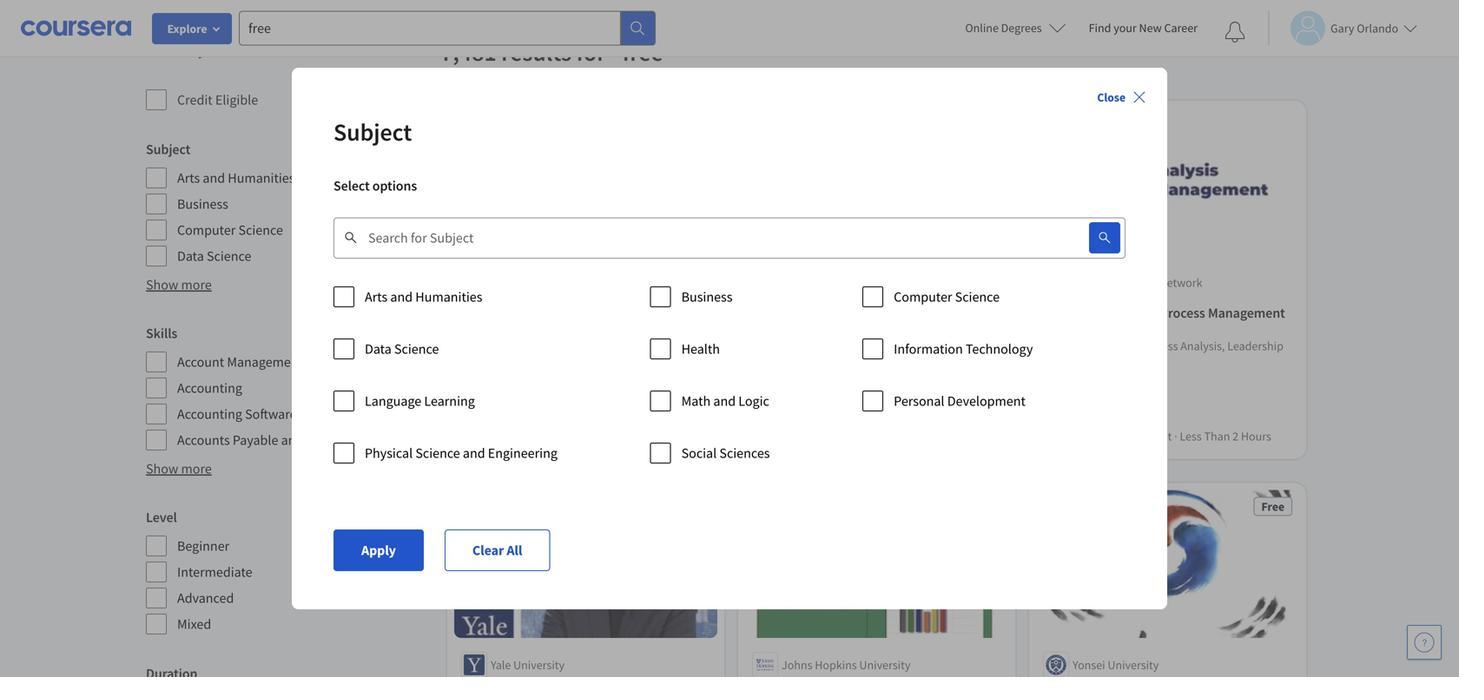 Task type: describe. For each thing, give the bounding box(es) containing it.
7,481 results for "free"
[[440, 37, 675, 67]]

mixed
[[177, 616, 211, 633]]

physical science and engineering
[[365, 445, 558, 462]]

select
[[334, 177, 370, 195]]

search image
[[1098, 231, 1112, 245]]

data inside select subject options element
[[365, 340, 392, 358]]

arts inside subject group
[[177, 169, 200, 187]]

hopkins
[[815, 657, 857, 673]]

critical
[[869, 373, 905, 389]]

math
[[681, 393, 711, 410]]

new
[[1139, 20, 1162, 36]]

credit
[[177, 91, 213, 109]]

process
[[1160, 304, 1205, 322]]

show more button for accounts
[[146, 459, 212, 479]]

data inside data analysis, microsoft excel, leadership and management
[[552, 338, 575, 354]]

less for beginner · guided project · less than 2 hours
[[1180, 429, 1202, 444]]

Search by keyword search field
[[368, 217, 1047, 259]]

computer inside select subject options element
[[894, 288, 952, 306]]

personal development
[[894, 393, 1026, 410]]

skills
[[146, 325, 177, 342]]

leadership inside finance, investment management, risk management, banking, behavioral economics, critical thinking, decision making, innovation, regulations and compliance, , leadership and management
[[824, 408, 880, 423]]

technology
[[966, 340, 1033, 358]]

for
[[576, 37, 606, 67]]

beginner · guided project · less than 2 hours
[[1043, 429, 1271, 444]]

sciences
[[719, 445, 770, 462]]

language
[[365, 393, 421, 410]]

results
[[501, 37, 571, 67]]

subject dialog
[[292, 68, 1167, 613]]

help center image
[[1414, 632, 1435, 653]]

engineering
[[488, 445, 558, 462]]

accounts
[[177, 432, 230, 449]]

compliance,
[[752, 408, 816, 423]]

less for intermediate · guided project · less than 2 hours
[[618, 429, 640, 444]]

credit eligible
[[177, 91, 258, 109]]

business analysis & process management link
[[1043, 303, 1292, 323]]

information technology
[[894, 340, 1033, 358]]

computer science inside select subject options element
[[894, 288, 1000, 306]]

show more button for data
[[146, 274, 212, 295]]

business inside 'link'
[[1043, 304, 1095, 322]]

guided for beginner
[[1097, 429, 1133, 444]]

business analysis, leadership and management
[[1043, 338, 1284, 371]]

computer inside subject group
[[177, 221, 236, 239]]

logic
[[738, 393, 769, 410]]

clear
[[472, 542, 504, 559]]

analysis, for microsoft
[[577, 338, 622, 354]]

account management
[[177, 353, 303, 371]]

arts inside select subject options element
[[365, 288, 388, 306]]

show more for data science
[[146, 276, 212, 294]]

yonsei university
[[1073, 657, 1159, 673]]

finance, investment management, risk management, banking, behavioral economics, critical thinking, decision making, innovation, regulations and compliance, , leadership and management
[[752, 338, 1001, 423]]

find your new career link
[[1080, 17, 1206, 39]]

eligible
[[215, 91, 258, 109]]

information
[[894, 340, 963, 358]]

yale
[[491, 657, 511, 673]]

2 university from the left
[[859, 657, 911, 673]]

advanced
[[177, 590, 234, 607]]

social sciences
[[681, 445, 770, 462]]

social
[[681, 445, 717, 462]]

decision
[[958, 373, 1001, 389]]

more for accounts
[[181, 460, 212, 478]]

project for data analysis, microsoft excel, leadership and management
[[574, 429, 610, 444]]

data science inside select subject options element
[[365, 340, 439, 358]]

2 for intermediate · guided project · less than 2 hours
[[671, 429, 677, 444]]

arts and humanities inside subject group
[[177, 169, 295, 187]]

johns hopkins university
[[782, 657, 911, 673]]

personal
[[894, 393, 945, 410]]

accounting for accounting
[[177, 380, 242, 397]]

beginner for beginner
[[177, 538, 229, 555]]

humanities inside subject group
[[228, 169, 295, 187]]

johns
[[782, 657, 812, 673]]

making,
[[752, 390, 792, 406]]

level group
[[146, 507, 430, 636]]

and inside skills group
[[281, 432, 303, 449]]

hours for beginner · guided project · less than 2 hours
[[1241, 429, 1271, 444]]

level
[[146, 509, 177, 526]]

and inside subject group
[[203, 169, 225, 187]]

receivable
[[306, 432, 369, 449]]

leadership inside data analysis, microsoft excel, leadership and management
[[461, 356, 517, 371]]

intermediate · guided project · less than 2 hours
[[461, 429, 710, 444]]

physical
[[365, 445, 413, 462]]

project up &
[[1121, 275, 1157, 290]]

apply button
[[334, 530, 424, 571]]

intermediate for intermediate
[[177, 564, 252, 581]]

language learning
[[365, 393, 475, 410]]

management inside finance, investment management, risk management, banking, behavioral economics, critical thinking, decision making, innovation, regulations and compliance, , leadership and management
[[904, 408, 971, 423]]

health
[[681, 340, 720, 358]]

options
[[372, 177, 417, 195]]

management inside business analysis, leadership and management
[[1065, 356, 1132, 371]]

hours for intermediate · guided project · less than 2 hours
[[679, 429, 710, 444]]

accounts payable and receivable
[[177, 432, 369, 449]]

close button
[[1090, 82, 1153, 113]]

clear all button
[[445, 530, 550, 571]]

and inside data analysis, microsoft excel, leadership and management
[[520, 356, 539, 371]]

university for yale university
[[513, 657, 565, 673]]

account
[[177, 353, 224, 371]]

business inside select subject options element
[[681, 288, 733, 306]]

2 for beginner · guided project · less than 2 hours
[[1233, 429, 1239, 444]]



Task type: vqa. For each thing, say whether or not it's contained in the screenshot.
right the Data
yes



Task type: locate. For each thing, give the bounding box(es) containing it.
hours
[[679, 429, 710, 444], [1241, 429, 1271, 444]]

than for beginner · guided project · less than 2 hours
[[1204, 429, 1230, 444]]

less
[[618, 429, 640, 444], [1180, 429, 1202, 444]]

filter
[[146, 38, 185, 59]]

project down business analysis, leadership and management on the right
[[1136, 429, 1172, 444]]

0 vertical spatial arts
[[177, 169, 200, 187]]

hours up free
[[1241, 429, 1271, 444]]

banking,
[[920, 356, 965, 371]]

math and logic
[[681, 393, 769, 410]]

computer science
[[177, 221, 283, 239], [894, 288, 1000, 306]]

,
[[818, 408, 821, 423]]

1 horizontal spatial leadership
[[824, 408, 880, 423]]

1 guided from the left
[[535, 429, 572, 444]]

arts and humanities inside select subject options element
[[365, 288, 482, 306]]

0 horizontal spatial humanities
[[228, 169, 295, 187]]

leadership
[[1227, 338, 1284, 354], [461, 356, 517, 371], [824, 408, 880, 423]]

0 vertical spatial show more
[[146, 276, 212, 294]]

2 · from the left
[[613, 429, 616, 444]]

3 university from the left
[[1108, 657, 1159, 673]]

1 vertical spatial more
[[181, 460, 212, 478]]

yale university
[[491, 657, 565, 673]]

development
[[947, 393, 1026, 410]]

humanities
[[228, 169, 295, 187], [415, 288, 482, 306]]

and inside business analysis, leadership and management
[[1043, 356, 1063, 371]]

data science
[[177, 248, 251, 265], [365, 340, 439, 358]]

project down data analysis, microsoft excel, leadership and management
[[574, 429, 610, 444]]

3 · from the left
[[1091, 429, 1094, 444]]

show more up skills
[[146, 276, 212, 294]]

1 horizontal spatial 2
[[1233, 429, 1239, 444]]

1 vertical spatial intermediate
[[177, 564, 252, 581]]

subject inside dialog
[[334, 117, 412, 147]]

2
[[671, 429, 677, 444], [1233, 429, 1239, 444]]

0 horizontal spatial arts and humanities
[[177, 169, 295, 187]]

2 show from the top
[[146, 460, 178, 478]]

0 horizontal spatial 2
[[671, 429, 677, 444]]

thinking,
[[908, 373, 955, 389]]

coursera
[[1073, 275, 1118, 290]]

1 vertical spatial computer
[[894, 288, 952, 306]]

than for intermediate · guided project · less than 2 hours
[[642, 429, 668, 444]]

1 horizontal spatial computer science
[[894, 288, 1000, 306]]

more up account
[[181, 276, 212, 294]]

coursera image
[[21, 14, 131, 42]]

by
[[188, 38, 206, 59]]

1 horizontal spatial guided
[[1097, 429, 1133, 444]]

show more button down accounts
[[146, 459, 212, 479]]

2 vertical spatial leadership
[[824, 408, 880, 423]]

management, up behavioral
[[752, 356, 822, 371]]

more
[[181, 276, 212, 294], [181, 460, 212, 478]]

select subject options element
[[334, 280, 1126, 488]]

1 horizontal spatial intermediate
[[461, 429, 527, 444]]

data left microsoft
[[552, 338, 575, 354]]

2 horizontal spatial leadership
[[1227, 338, 1284, 354]]

analysis, left microsoft
[[577, 338, 622, 354]]

0 horizontal spatial data
[[177, 248, 204, 265]]

management up software at the bottom of the page
[[227, 353, 303, 371]]

2 guided from the left
[[1097, 429, 1133, 444]]

0 horizontal spatial intermediate
[[177, 564, 252, 581]]

1 2 from the left
[[671, 429, 677, 444]]

2 show more button from the top
[[146, 459, 212, 479]]

0 vertical spatial humanities
[[228, 169, 295, 187]]

analysis, down process
[[1181, 338, 1225, 354]]

7,481
[[440, 37, 496, 67]]

accounting software
[[177, 406, 297, 423]]

0 vertical spatial computer science
[[177, 221, 283, 239]]

show more
[[146, 276, 212, 294], [146, 460, 212, 478]]

1 horizontal spatial data science
[[365, 340, 439, 358]]

0 vertical spatial data science
[[177, 248, 251, 265]]

subject up select options
[[334, 117, 412, 147]]

filter by
[[146, 38, 206, 59]]

0 horizontal spatial analysis,
[[577, 338, 622, 354]]

2 hours from the left
[[1241, 429, 1271, 444]]

hours up social
[[679, 429, 710, 444]]

management up intermediate · guided project · less than 2 hours
[[542, 356, 608, 371]]

1 vertical spatial beginner
[[177, 538, 229, 555]]

free
[[1261, 499, 1285, 515]]

all
[[507, 542, 522, 559]]

innovation,
[[794, 390, 852, 406]]

intermediate
[[461, 429, 527, 444], [177, 564, 252, 581]]

2 horizontal spatial university
[[1108, 657, 1159, 673]]

1 vertical spatial arts and humanities
[[365, 288, 482, 306]]

university right hopkins
[[859, 657, 911, 673]]

management, up critical
[[848, 356, 917, 371]]

arts and humanities
[[177, 169, 295, 187], [365, 288, 482, 306]]

1 hours from the left
[[679, 429, 710, 444]]

apply
[[361, 542, 396, 559]]

4 · from the left
[[1174, 429, 1177, 444]]

show for accounts
[[146, 460, 178, 478]]

skills group
[[146, 323, 430, 452]]

accounting up accounts
[[177, 406, 242, 423]]

1 show more from the top
[[146, 276, 212, 294]]

1 less from the left
[[618, 429, 640, 444]]

1 horizontal spatial university
[[859, 657, 911, 673]]

0 horizontal spatial university
[[513, 657, 565, 673]]

university right yonsei
[[1108, 657, 1159, 673]]

management inside data analysis, microsoft excel, leadership and management
[[542, 356, 608, 371]]

1 horizontal spatial data
[[365, 340, 392, 358]]

1 horizontal spatial arts
[[365, 288, 388, 306]]

more for data
[[181, 276, 212, 294]]

0 vertical spatial show more button
[[146, 274, 212, 295]]

than
[[642, 429, 668, 444], [1204, 429, 1230, 444]]

1 show more button from the top
[[146, 274, 212, 295]]

0 horizontal spatial management,
[[752, 356, 822, 371]]

1 horizontal spatial less
[[1180, 429, 1202, 444]]

arts
[[177, 169, 200, 187], [365, 288, 388, 306]]

1 university from the left
[[513, 657, 565, 673]]

accounting down account
[[177, 380, 242, 397]]

1 management, from the left
[[752, 356, 822, 371]]

2 analysis, from the left
[[1181, 338, 1225, 354]]

business analysis & process management
[[1043, 304, 1285, 322]]

0 horizontal spatial computer
[[177, 221, 236, 239]]

data inside subject group
[[177, 248, 204, 265]]

finance,
[[842, 338, 885, 354]]

humanities inside select subject options element
[[415, 288, 482, 306]]

regulations
[[855, 390, 915, 406]]

1 vertical spatial show more button
[[146, 459, 212, 479]]

0 horizontal spatial hours
[[679, 429, 710, 444]]

your
[[1114, 20, 1137, 36]]

1 vertical spatial leadership
[[461, 356, 517, 371]]

more down accounts
[[181, 460, 212, 478]]

2 than from the left
[[1204, 429, 1230, 444]]

accounting for accounting software
[[177, 406, 242, 423]]

1 horizontal spatial subject
[[334, 117, 412, 147]]

0 vertical spatial accounting
[[177, 380, 242, 397]]

show more button up skills
[[146, 274, 212, 295]]

project
[[1121, 275, 1157, 290], [574, 429, 610, 444], [1136, 429, 1172, 444]]

show for data
[[146, 276, 178, 294]]

subject group
[[146, 139, 430, 268]]

1 more from the top
[[181, 276, 212, 294]]

management inside skills group
[[227, 353, 303, 371]]

1 vertical spatial accounting
[[177, 406, 242, 423]]

1 vertical spatial computer science
[[894, 288, 1000, 306]]

business inside subject group
[[177, 195, 228, 213]]

behavioral
[[752, 373, 806, 389]]

0 vertical spatial show
[[146, 276, 178, 294]]

intermediate up 'advanced'
[[177, 564, 252, 581]]

business inside business analysis, leadership and management
[[1133, 338, 1178, 354]]

1 analysis, from the left
[[577, 338, 622, 354]]

1 than from the left
[[642, 429, 668, 444]]

0 horizontal spatial guided
[[535, 429, 572, 444]]

investment
[[888, 338, 945, 354]]

risk
[[824, 356, 845, 371]]

show more down accounts
[[146, 460, 212, 478]]

management down the analysis
[[1065, 356, 1132, 371]]

career
[[1164, 20, 1198, 36]]

university for yonsei university
[[1108, 657, 1159, 673]]

show more button
[[146, 274, 212, 295], [146, 459, 212, 479]]

1 horizontal spatial analysis,
[[1181, 338, 1225, 354]]

intermediate inside level group
[[177, 564, 252, 581]]

1 horizontal spatial management,
[[848, 356, 917, 371]]

analysis, for leadership
[[1181, 338, 1225, 354]]

0 horizontal spatial arts
[[177, 169, 200, 187]]

analysis, inside business analysis, leadership and management
[[1181, 338, 1225, 354]]

2 more from the top
[[181, 460, 212, 478]]

1 accounting from the top
[[177, 380, 242, 397]]

select options
[[334, 177, 417, 195]]

network
[[1159, 275, 1203, 290]]

data
[[177, 248, 204, 265], [552, 338, 575, 354], [365, 340, 392, 358]]

guided for intermediate
[[535, 429, 572, 444]]

leadership inside business analysis, leadership and management
[[1227, 338, 1284, 354]]

guided
[[535, 429, 572, 444], [1097, 429, 1133, 444]]

2 less from the left
[[1180, 429, 1202, 444]]

0 vertical spatial computer
[[177, 221, 236, 239]]

0 horizontal spatial less
[[618, 429, 640, 444]]

&
[[1149, 304, 1157, 322]]

economics,
[[809, 373, 867, 389]]

1 horizontal spatial beginner
[[1043, 429, 1089, 444]]

management,
[[752, 356, 822, 371], [848, 356, 917, 371]]

payable
[[233, 432, 278, 449]]

and
[[203, 169, 225, 187], [390, 288, 413, 306], [520, 356, 539, 371], [1043, 356, 1063, 371], [917, 390, 937, 406], [713, 393, 736, 410], [882, 408, 902, 423], [281, 432, 303, 449], [463, 445, 485, 462]]

subject inside group
[[146, 141, 190, 158]]

management inside 'link'
[[1208, 304, 1285, 322]]

science
[[238, 221, 283, 239], [207, 248, 251, 265], [955, 288, 1000, 306], [394, 340, 439, 358], [415, 445, 460, 462]]

0 horizontal spatial data science
[[177, 248, 251, 265]]

0 vertical spatial arts and humanities
[[177, 169, 295, 187]]

0 vertical spatial leadership
[[1227, 338, 1284, 354]]

yonsei
[[1073, 657, 1105, 673]]

university
[[513, 657, 565, 673], [859, 657, 911, 673], [1108, 657, 1159, 673]]

None search field
[[239, 11, 656, 46]]

data up language
[[365, 340, 392, 358]]

1 horizontal spatial humanities
[[415, 288, 482, 306]]

1 vertical spatial data science
[[365, 340, 439, 358]]

beginner inside level group
[[177, 538, 229, 555]]

1 horizontal spatial arts and humanities
[[365, 288, 482, 306]]

management down thinking,
[[904, 408, 971, 423]]

·
[[529, 429, 532, 444], [613, 429, 616, 444], [1091, 429, 1094, 444], [1174, 429, 1177, 444]]

2 accounting from the top
[[177, 406, 242, 423]]

1 horizontal spatial than
[[1204, 429, 1230, 444]]

0 horizontal spatial than
[[642, 429, 668, 444]]

show notifications image
[[1225, 22, 1245, 43]]

0 horizontal spatial subject
[[146, 141, 190, 158]]

data analysis, microsoft excel, leadership and management
[[461, 338, 702, 371]]

data science inside subject group
[[177, 248, 251, 265]]

intermediate up engineering
[[461, 429, 527, 444]]

computer science inside subject group
[[177, 221, 283, 239]]

microsoft
[[624, 338, 671, 354]]

excel,
[[674, 338, 702, 354]]

learning
[[424, 393, 475, 410]]

1 vertical spatial show
[[146, 460, 178, 478]]

0 vertical spatial beginner
[[1043, 429, 1089, 444]]

0 vertical spatial more
[[181, 276, 212, 294]]

2 show more from the top
[[146, 460, 212, 478]]

close
[[1097, 89, 1126, 105]]

subject
[[334, 117, 412, 147], [146, 141, 190, 158]]

beginner for beginner · guided project · less than 2 hours
[[1043, 429, 1089, 444]]

analysis, inside data analysis, microsoft excel, leadership and management
[[577, 338, 622, 354]]

management right process
[[1208, 304, 1285, 322]]

1 show from the top
[[146, 276, 178, 294]]

0 vertical spatial intermediate
[[461, 429, 527, 444]]

show up skills
[[146, 276, 178, 294]]

1 vertical spatial arts
[[365, 288, 388, 306]]

clear all
[[472, 542, 522, 559]]

data up skills
[[177, 248, 204, 265]]

2 horizontal spatial data
[[552, 338, 575, 354]]

1 horizontal spatial computer
[[894, 288, 952, 306]]

analysis
[[1098, 304, 1146, 322]]

software
[[245, 406, 297, 423]]

2 2 from the left
[[1233, 429, 1239, 444]]

1 vertical spatial humanities
[[415, 288, 482, 306]]

subject down credit
[[146, 141, 190, 158]]

0 horizontal spatial beginner
[[177, 538, 229, 555]]

coursera project network
[[1073, 275, 1203, 290]]

intermediate for intermediate · guided project · less than 2 hours
[[461, 429, 527, 444]]

accounting
[[177, 380, 242, 397], [177, 406, 242, 423]]

1 · from the left
[[529, 429, 532, 444]]

1 vertical spatial show more
[[146, 460, 212, 478]]

find your new career
[[1089, 20, 1198, 36]]

project for business analysis, leadership and management
[[1136, 429, 1172, 444]]

find
[[1089, 20, 1111, 36]]

computer
[[177, 221, 236, 239], [894, 288, 952, 306]]

university right yale
[[513, 657, 565, 673]]

business
[[177, 195, 228, 213], [681, 288, 733, 306], [1043, 304, 1095, 322], [1133, 338, 1178, 354]]

"free"
[[611, 37, 675, 67]]

0 horizontal spatial computer science
[[177, 221, 283, 239]]

1 horizontal spatial hours
[[1241, 429, 1271, 444]]

show more for accounts payable and receivable
[[146, 460, 212, 478]]

show
[[146, 276, 178, 294], [146, 460, 178, 478]]

0 horizontal spatial leadership
[[461, 356, 517, 371]]

show up level
[[146, 460, 178, 478]]

2 management, from the left
[[848, 356, 917, 371]]



